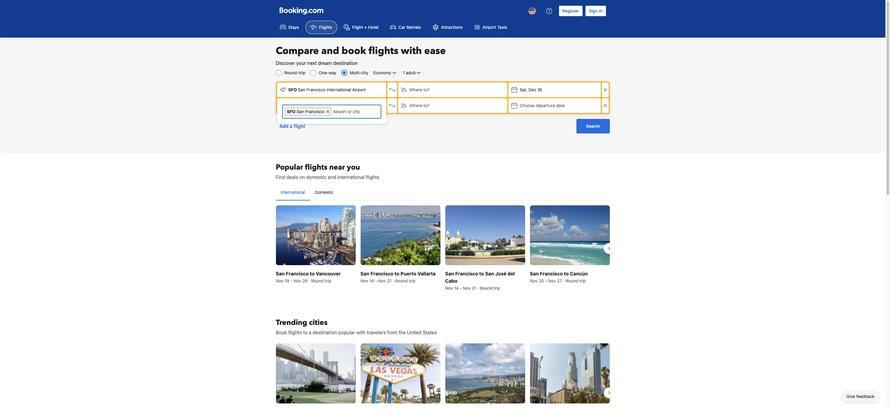 Task type: vqa. For each thing, say whether or not it's contained in the screenshot.


Task type: locate. For each thing, give the bounding box(es) containing it.
+
[[365, 25, 367, 30]]

san francisco to puerto vallarta nov 14 - nov 21 · round trip
[[361, 271, 436, 284]]

san francisco to puerto vallarta image
[[361, 206, 441, 266]]

francisco inside san francisco to cancún nov 20 - nov 27 · round trip
[[540, 271, 563, 277]]

francisco
[[307, 87, 326, 92], [305, 109, 324, 114], [286, 271, 309, 277], [371, 271, 394, 277], [456, 271, 479, 277], [540, 271, 563, 277]]

round inside san francisco to cancún nov 20 - nov 27 · round trip
[[566, 279, 579, 284]]

popular flights near you find deals on domestic and international flights
[[276, 163, 380, 180]]

2 region from the top
[[271, 342, 615, 409]]

round
[[311, 279, 324, 284], [395, 279, 408, 284], [566, 279, 579, 284], [480, 286, 493, 291]]

your
[[297, 60, 306, 66]]

airport left taxis
[[483, 25, 497, 30]]

flight
[[294, 124, 306, 129]]

0 horizontal spatial international
[[281, 190, 305, 195]]

with right 'popular'
[[357, 330, 366, 336]]

· inside san francisco to san josé del cabo nov 14 - nov 21 · round trip
[[478, 286, 479, 291]]

0 vertical spatial to?
[[424, 87, 430, 92]]

1 horizontal spatial 14
[[455, 286, 459, 291]]

0 vertical spatial where to? button
[[399, 83, 508, 97]]

14 inside san francisco to san josé del cabo nov 14 - nov 21 · round trip
[[455, 286, 459, 291]]

booking.com logo image
[[280, 7, 323, 14], [280, 7, 323, 14]]

trip down "cancún"
[[580, 279, 586, 284]]

near
[[330, 163, 345, 173]]

los angeles, united states of america image
[[530, 344, 610, 404]]

states
[[423, 330, 437, 336]]

to
[[310, 271, 315, 277], [395, 271, 400, 277], [480, 271, 485, 277], [564, 271, 569, 277], [303, 330, 308, 336]]

0 vertical spatial a
[[290, 124, 293, 129]]

1 region from the top
[[271, 203, 615, 294]]

search
[[587, 124, 601, 129]]

international
[[338, 175, 365, 180]]

the
[[399, 330, 406, 336]]

francisco for san francisco to san josé del cabo
[[456, 271, 479, 277]]

0 vertical spatial region
[[271, 203, 615, 294]]

sign in
[[589, 8, 603, 13]]

- inside 'san francisco to vancouver nov 19 - nov 26 · round trip'
[[291, 279, 293, 284]]

rentals
[[407, 25, 421, 30]]

·
[[309, 279, 310, 284], [393, 279, 394, 284], [564, 279, 565, 284], [478, 286, 479, 291]]

0 horizontal spatial airport
[[353, 87, 366, 92]]

a down cities
[[309, 330, 312, 336]]

sfo down round-
[[289, 87, 297, 92]]

trip inside san francisco to puerto vallarta nov 14 - nov 21 · round trip
[[409, 279, 416, 284]]

discover
[[276, 60, 295, 66]]

· inside san francisco to puerto vallarta nov 14 - nov 21 · round trip
[[393, 279, 394, 284]]

a right add
[[290, 124, 293, 129]]

destination inside compare and book flights with ease discover your next dream destination
[[333, 60, 358, 66]]

choose departure date button
[[509, 98, 601, 113]]

- inside san francisco to puerto vallarta nov 14 - nov 21 · round trip
[[375, 279, 377, 284]]

1 vertical spatial where
[[410, 103, 423, 108]]

1 vertical spatial 14
[[455, 286, 459, 291]]

1 where to? button from the top
[[399, 83, 508, 97]]

1 vertical spatial destination
[[313, 330, 337, 336]]

multi-city
[[350, 70, 369, 75]]

21 inside san francisco to puerto vallarta nov 14 - nov 21 · round trip
[[388, 279, 392, 284]]

round inside san francisco to san josé del cabo nov 14 - nov 21 · round trip
[[480, 286, 493, 291]]

0 horizontal spatial 21
[[388, 279, 392, 284]]

ease
[[425, 44, 446, 58]]

deals
[[287, 175, 298, 180]]

sat, dec 16 button
[[509, 83, 601, 97]]

cabo
[[446, 279, 458, 284]]

2 where from the top
[[410, 103, 423, 108]]

to inside san francisco to puerto vallarta nov 14 - nov 21 · round trip
[[395, 271, 400, 277]]

francisco up flight
[[305, 109, 324, 114]]

francisco left puerto
[[371, 271, 394, 277]]

francisco for san francisco to vancouver
[[286, 271, 309, 277]]

san francisco to san josé del cabo nov 14 - nov 21 · round trip
[[446, 271, 515, 291]]

san francisco to san josé del cabo image
[[446, 206, 526, 266]]

0 vertical spatial airport
[[483, 25, 497, 30]]

cities
[[309, 318, 328, 328]]

san francisco to cancún nov 20 - nov 27 · round trip
[[530, 271, 588, 284]]

international button
[[276, 185, 310, 201]]

1 horizontal spatial a
[[309, 330, 312, 336]]

1 vertical spatial to?
[[424, 103, 430, 108]]

to for puerto
[[395, 271, 400, 277]]

in
[[599, 8, 603, 13]]

1 adult button
[[403, 69, 423, 77]]

francisco up cabo
[[456, 271, 479, 277]]

1 horizontal spatial airport
[[483, 25, 497, 30]]

21
[[388, 279, 392, 284], [472, 286, 477, 291]]

feedback
[[857, 394, 875, 400]]

tab list
[[276, 185, 610, 201]]

flights up economy
[[369, 44, 399, 58]]

with inside compare and book flights with ease discover your next dream destination
[[401, 44, 422, 58]]

0 horizontal spatial with
[[357, 330, 366, 336]]

round-trip
[[285, 70, 306, 75]]

round-
[[285, 70, 299, 75]]

1 horizontal spatial 21
[[472, 286, 477, 291]]

to left "cancún"
[[564, 271, 569, 277]]

1 vertical spatial sfo
[[287, 109, 296, 114]]

· inside 'san francisco to vancouver nov 19 - nov 26 · round trip'
[[309, 279, 310, 284]]

20
[[539, 279, 544, 284]]

sfo for sfo san francisco
[[287, 109, 296, 114]]

trending cities book flights to a destination popular with travelers from the united states
[[276, 318, 437, 336]]

0 vertical spatial 14
[[370, 279, 374, 284]]

airport
[[483, 25, 497, 30], [353, 87, 366, 92]]

flights
[[319, 25, 332, 30]]

francisco inside san francisco to san josé del cabo nov 14 - nov 21 · round trip
[[456, 271, 479, 277]]

cancún
[[570, 271, 588, 277]]

and up dream
[[322, 44, 340, 58]]

francisco inside san francisco to puerto vallarta nov 14 - nov 21 · round trip
[[371, 271, 394, 277]]

francisco up 26
[[286, 271, 309, 277]]

francisco for san francisco to puerto vallarta
[[371, 271, 394, 277]]

flights down trending
[[289, 330, 302, 336]]

add
[[280, 124, 289, 129]]

0 horizontal spatial a
[[290, 124, 293, 129]]

san inside san francisco to puerto vallarta nov 14 - nov 21 · round trip
[[361, 271, 370, 277]]

a
[[290, 124, 293, 129], [309, 330, 312, 336]]

to left puerto
[[395, 271, 400, 277]]

add a flight button
[[276, 119, 309, 134]]

0 vertical spatial sfo
[[289, 87, 297, 92]]

nov
[[276, 279, 284, 284], [294, 279, 302, 284], [361, 279, 369, 284], [379, 279, 386, 284], [530, 279, 538, 284], [549, 279, 556, 284], [446, 286, 453, 291], [463, 286, 471, 291]]

trip down the vancouver
[[325, 279, 332, 284]]

to inside san francisco to san josé del cabo nov 14 - nov 21 · round trip
[[480, 271, 485, 277]]

where for 2nd where to? popup button from the top
[[410, 103, 423, 108]]

1 horizontal spatial international
[[327, 87, 351, 92]]

1 vertical spatial 21
[[472, 286, 477, 291]]

1 where from the top
[[410, 87, 423, 92]]

flights inside compare and book flights with ease discover your next dream destination
[[369, 44, 399, 58]]

1 vertical spatial airport
[[353, 87, 366, 92]]

to inside san francisco to cancún nov 20 - nov 27 · round trip
[[564, 271, 569, 277]]

hotel
[[368, 25, 379, 30]]

to down trending
[[303, 330, 308, 336]]

destination
[[333, 60, 358, 66], [313, 330, 337, 336]]

1 vertical spatial and
[[328, 175, 336, 180]]

airport down multi-city
[[353, 87, 366, 92]]

1 vertical spatial international
[[281, 190, 305, 195]]

1 vertical spatial where to?
[[410, 103, 430, 108]]

round inside 'san francisco to vancouver nov 19 - nov 26 · round trip'
[[311, 279, 324, 284]]

international
[[327, 87, 351, 92], [281, 190, 305, 195]]

honolulu, united states of america image
[[446, 344, 526, 404]]

where to?
[[410, 87, 430, 92], [410, 103, 430, 108]]

with up adult
[[401, 44, 422, 58]]

and inside compare and book flights with ease discover your next dream destination
[[322, 44, 340, 58]]

to left josé
[[480, 271, 485, 277]]

2 where to? from the top
[[410, 103, 430, 108]]

14 inside san francisco to puerto vallarta nov 14 - nov 21 · round trip
[[370, 279, 374, 284]]

destination up the multi-
[[333, 60, 358, 66]]

1 vertical spatial region
[[271, 342, 615, 409]]

region
[[271, 203, 615, 294], [271, 342, 615, 409]]

1 vertical spatial a
[[309, 330, 312, 336]]

0 horizontal spatial 14
[[370, 279, 374, 284]]

where to? button
[[399, 83, 508, 97], [399, 98, 508, 113]]

to?
[[424, 87, 430, 92], [424, 103, 430, 108]]

sfo up "add a flight"
[[287, 109, 296, 114]]

stays link
[[275, 21, 304, 34]]

departure
[[536, 103, 556, 108]]

dream
[[318, 60, 332, 66]]

and
[[322, 44, 340, 58], [328, 175, 336, 180]]

-
[[291, 279, 293, 284], [375, 279, 377, 284], [546, 279, 548, 284], [460, 286, 462, 291]]

and inside popular flights near you find deals on domestic and international flights
[[328, 175, 336, 180]]

trip down puerto
[[409, 279, 416, 284]]

round inside san francisco to puerto vallarta nov 14 - nov 21 · round trip
[[395, 279, 408, 284]]

and down near
[[328, 175, 336, 180]]

way
[[329, 70, 337, 75]]

flights inside trending cities book flights to a destination popular with travelers from the united states
[[289, 330, 302, 336]]

14
[[370, 279, 374, 284], [455, 286, 459, 291]]

0 vertical spatial 21
[[388, 279, 392, 284]]

0 vertical spatial where to?
[[410, 87, 430, 92]]

compare and book flights with ease discover your next dream destination
[[276, 44, 446, 66]]

destination down cities
[[313, 330, 337, 336]]

destination inside trending cities book flights to a destination popular with travelers from the united states
[[313, 330, 337, 336]]

0 vertical spatial and
[[322, 44, 340, 58]]

international down deals
[[281, 190, 305, 195]]

francisco up the 27
[[540, 271, 563, 277]]

on
[[300, 175, 305, 180]]

international down way
[[327, 87, 351, 92]]

flights link
[[306, 21, 338, 34]]

1 horizontal spatial with
[[401, 44, 422, 58]]

1 vertical spatial where to? button
[[399, 98, 508, 113]]

to inside 'san francisco to vancouver nov 19 - nov 26 · round trip'
[[310, 271, 315, 277]]

0 vertical spatial with
[[401, 44, 422, 58]]

register
[[563, 8, 580, 13]]

trip down josé
[[494, 286, 501, 291]]

1 vertical spatial with
[[357, 330, 366, 336]]

book
[[276, 330, 287, 336]]

0 vertical spatial destination
[[333, 60, 358, 66]]

to left the vancouver
[[310, 271, 315, 277]]

0 vertical spatial where
[[410, 87, 423, 92]]

with
[[401, 44, 422, 58], [357, 330, 366, 336]]

francisco inside 'san francisco to vancouver nov 19 - nov 26 · round trip'
[[286, 271, 309, 277]]



Task type: describe. For each thing, give the bounding box(es) containing it.
sfo san francisco
[[287, 109, 324, 114]]

popular
[[339, 330, 355, 336]]

one-way
[[319, 70, 337, 75]]

book
[[342, 44, 366, 58]]

josé
[[496, 271, 507, 277]]

- inside san francisco to san josé del cabo nov 14 - nov 21 · round trip
[[460, 286, 462, 291]]

you
[[347, 163, 360, 173]]

give
[[847, 394, 856, 400]]

san inside 'san francisco to vancouver nov 19 - nov 26 · round trip'
[[276, 271, 285, 277]]

27
[[558, 279, 563, 284]]

adult
[[406, 70, 416, 75]]

sign
[[589, 8, 598, 13]]

· inside san francisco to cancún nov 20 - nov 27 · round trip
[[564, 279, 565, 284]]

domestic
[[315, 190, 334, 195]]

with inside trending cities book flights to a destination popular with travelers from the united states
[[357, 330, 366, 336]]

compare
[[276, 44, 319, 58]]

1 where to? from the top
[[410, 87, 430, 92]]

choose
[[520, 103, 535, 108]]

vancouver
[[316, 271, 341, 277]]

vallarta
[[418, 271, 436, 277]]

0 vertical spatial international
[[327, 87, 351, 92]]

1
[[403, 70, 405, 75]]

sat,
[[520, 87, 528, 92]]

attractions
[[441, 25, 463, 30]]

to inside trending cities book flights to a destination popular with travelers from the united states
[[303, 330, 308, 336]]

united
[[407, 330, 422, 336]]

where for 1st where to? popup button from the top of the page
[[410, 87, 423, 92]]

francisco down one-
[[307, 87, 326, 92]]

car rentals
[[399, 25, 421, 30]]

san francisco to vancouver image
[[276, 206, 356, 266]]

airport taxis link
[[469, 21, 513, 34]]

las vegas, united states of america image
[[361, 344, 441, 404]]

Airport or city text field
[[333, 108, 379, 116]]

19
[[285, 279, 290, 284]]

16
[[538, 87, 543, 92]]

a inside trending cities book flights to a destination popular with travelers from the united states
[[309, 330, 312, 336]]

travelers
[[367, 330, 386, 336]]

give feedback button
[[842, 392, 880, 403]]

car
[[399, 25, 406, 30]]

choose departure date
[[520, 103, 565, 108]]

city
[[362, 70, 369, 75]]

next
[[308, 60, 317, 66]]

to for san
[[480, 271, 485, 277]]

date
[[557, 103, 565, 108]]

international inside button
[[281, 190, 305, 195]]

sign in link
[[586, 5, 607, 16]]

give feedback
[[847, 394, 875, 400]]

airport taxis
[[483, 25, 508, 30]]

21 inside san francisco to san josé del cabo nov 14 - nov 21 · round trip
[[472, 286, 477, 291]]

region containing san francisco to vancouver
[[271, 203, 615, 294]]

sfo for sfo san francisco international airport
[[289, 87, 297, 92]]

search button
[[577, 119, 610, 134]]

2 where to? button from the top
[[399, 98, 508, 113]]

multi-
[[350, 70, 362, 75]]

- inside san francisco to cancún nov 20 - nov 27 · round trip
[[546, 279, 548, 284]]

san inside san francisco to cancún nov 20 - nov 27 · round trip
[[530, 271, 539, 277]]

puerto
[[401, 271, 417, 277]]

one-
[[319, 70, 329, 75]]

popular
[[276, 163, 303, 173]]

taxis
[[498, 25, 508, 30]]

sat, dec 16
[[520, 87, 543, 92]]

flights right international
[[366, 175, 380, 180]]

new york, united states of america image
[[276, 344, 356, 404]]

add a flight
[[280, 124, 306, 129]]

to for vancouver
[[310, 271, 315, 277]]

attractions link
[[428, 21, 468, 34]]

26
[[303, 279, 308, 284]]

to for cancún
[[564, 271, 569, 277]]

flight
[[352, 25, 363, 30]]

flight + hotel link
[[339, 21, 384, 34]]

airport inside airport taxis 'link'
[[483, 25, 497, 30]]

san francisco to vancouver nov 19 - nov 26 · round trip
[[276, 271, 341, 284]]

register link
[[559, 5, 583, 16]]

car rentals link
[[385, 21, 427, 34]]

san francisco to cancún image
[[530, 206, 610, 266]]

trip down your
[[299, 70, 306, 75]]

dec
[[529, 87, 537, 92]]

flight + hotel
[[352, 25, 379, 30]]

sfo san francisco international airport
[[289, 87, 366, 92]]

2 to? from the top
[[424, 103, 430, 108]]

from
[[387, 330, 398, 336]]

trip inside san francisco to cancún nov 20 - nov 27 · round trip
[[580, 279, 586, 284]]

tab list containing international
[[276, 185, 610, 201]]

trending
[[276, 318, 307, 328]]

trip inside san francisco to san josé del cabo nov 14 - nov 21 · round trip
[[494, 286, 501, 291]]

1 to? from the top
[[424, 87, 430, 92]]

flights up domestic
[[305, 163, 328, 173]]

stays
[[289, 25, 299, 30]]

francisco for san francisco to cancún
[[540, 271, 563, 277]]

1 adult
[[403, 70, 416, 75]]

del
[[508, 271, 515, 277]]

domestic button
[[310, 185, 339, 201]]

trip inside 'san francisco to vancouver nov 19 - nov 26 · round trip'
[[325, 279, 332, 284]]

economy
[[374, 70, 392, 75]]

find
[[276, 175, 285, 180]]

a inside button
[[290, 124, 293, 129]]



